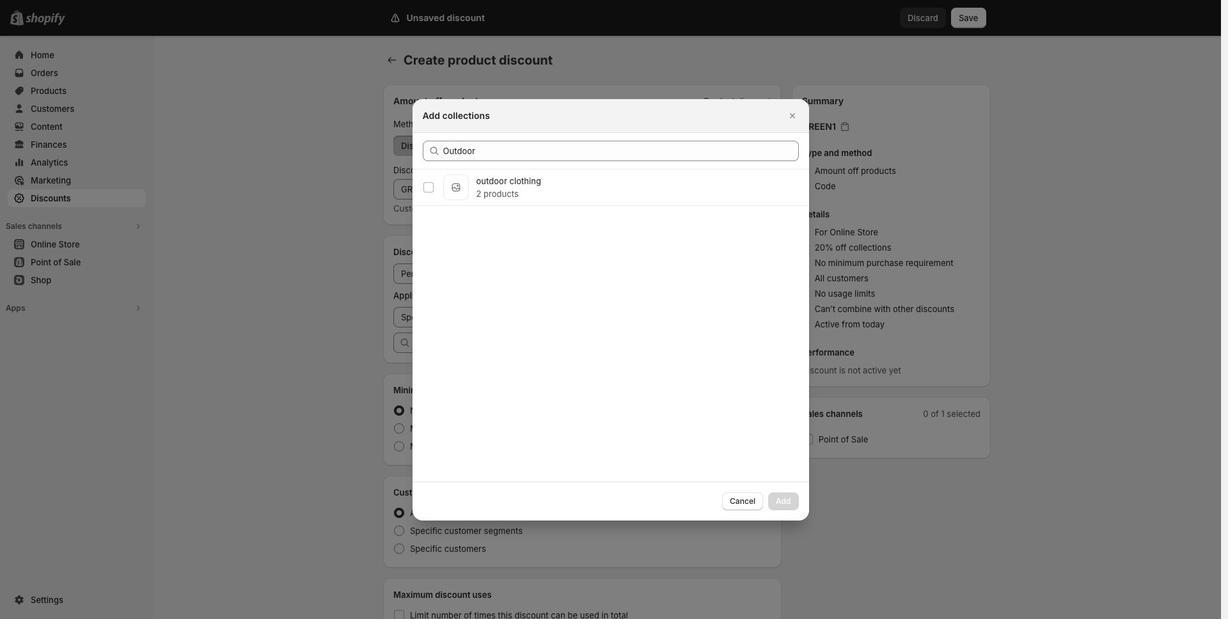 Task type: locate. For each thing, give the bounding box(es) containing it.
dialog
[[0, 99, 1222, 521]]



Task type: describe. For each thing, give the bounding box(es) containing it.
shopify image
[[26, 13, 65, 26]]

Search collections text field
[[443, 140, 799, 161]]



Task type: vqa. For each thing, say whether or not it's contained in the screenshot.
Description
no



